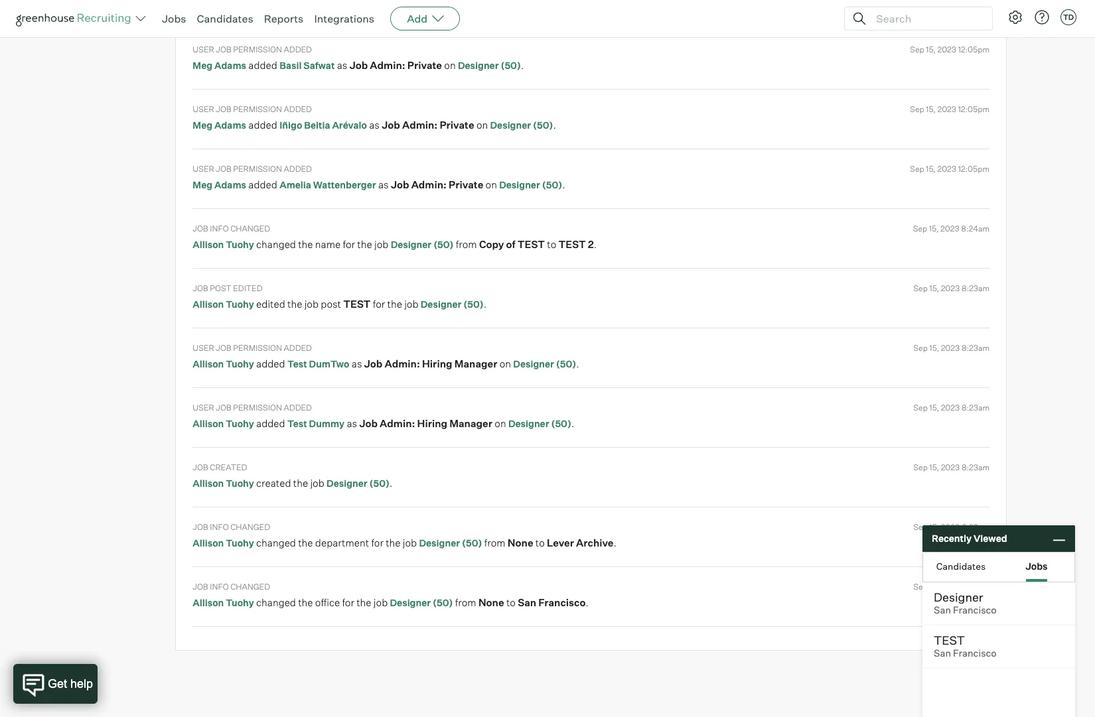 Task type: describe. For each thing, give the bounding box(es) containing it.
allison for sep 15, 2023 8:24am allison tuohy changed the name for the job designer (50) from copy of test to test 2 .
[[193, 239, 224, 250]]

meg adams
[[193, 0, 246, 11]]

the left office
[[298, 597, 313, 610]]

lever
[[547, 537, 574, 550]]

iñigo
[[280, 120, 302, 131]]

meg adams link for sep 15, 2023 12:05pm meg adams added iñigo beitia arévalo as job admin: private on designer (50) .
[[193, 120, 246, 131]]

admin: for sep 15, 2023 8:23am allison tuohy added test dummy as job admin: hiring manager on designer (50) .
[[380, 418, 415, 430]]

allison for sep 15, 2023 8:23am allison tuohy added test dummy as job admin: hiring manager on designer (50) .
[[193, 418, 224, 430]]

created
[[210, 463, 247, 473]]

allison tuohy link for sep 15, 2023 8:23am allison tuohy edited the job post test for the job designer (50) .
[[193, 299, 254, 310]]

sep for sep 15, 2023 8:23am allison tuohy added test dummy as job admin: hiring manager on designer (50) .
[[914, 403, 928, 413]]

amelia wattenberger link
[[280, 179, 376, 191]]

on for sep 15, 2023 12:05pm meg adams added iñigo beitia arévalo as job admin: private on designer (50) .
[[477, 119, 488, 132]]

added for sep 15, 2023 8:23am allison tuohy added test dummy as job admin: hiring manager on designer (50) .
[[284, 403, 312, 413]]

for for name
[[343, 238, 355, 251]]

the right name
[[357, 238, 372, 251]]

meg adams link for sep 15, 2023 12:05pm meg adams added amelia wattenberger as job admin: private on designer (50) .
[[193, 179, 246, 191]]

(50) inside sep 15, 2023 8:23am allison tuohy added test dummy as job admin: hiring manager on designer (50) .
[[551, 418, 572, 430]]

meg for sep 15, 2023 12:05pm meg adams added iñigo beitia arévalo as job admin: private on designer (50) .
[[193, 120, 213, 131]]

private for sep 15, 2023 12:05pm meg adams added basil safwat as job admin: private on designer (50) .
[[408, 59, 442, 72]]

office
[[315, 597, 340, 610]]

reports
[[264, 12, 304, 25]]

(50) inside sep 15, 2023 12:05pm meg adams added iñigo beitia arévalo as job admin: private on designer (50) .
[[533, 120, 553, 131]]

1 meg from the top
[[193, 0, 213, 11]]

2023 for sep 15, 2023 12:05pm meg adams added basil safwat as job admin: private on designer (50) .
[[938, 44, 957, 54]]

job for sep 15, 2023 12:05pm meg adams added basil safwat as job admin: private on designer (50) .
[[350, 59, 368, 72]]

department
[[315, 537, 369, 550]]

allison for sep 15, 2023 8:23am allison tuohy created the job designer (50) .
[[193, 478, 224, 489]]

sep for sep 15, 2023 8:23am allison tuohy changed the department for the job designer (50) from none to lever archive .
[[914, 522, 928, 532]]

(50) inside sep 15, 2023 8:23am allison tuohy edited the job post test for the job designer (50) .
[[464, 299, 484, 310]]

2023 for sep 15, 2023 8:23am allison tuohy added test dummy as job admin: hiring manager on designer (50) .
[[941, 403, 960, 413]]

added for sep 15, 2023 8:23am allison tuohy added test dumtwo as job admin: hiring manager on designer (50) .
[[256, 358, 285, 371]]

15, for sep 15, 2023 12:05pm meg adams added basil safwat as job admin: private on designer (50) .
[[926, 44, 936, 54]]

for inside sep 15, 2023 8:23am allison tuohy edited the job post test for the job designer (50) .
[[373, 298, 385, 311]]

rupert manfredi
[[280, 0, 353, 11]]

designer inside sep 15, 2023 8:23am allison tuohy added test dumtwo as job admin: hiring manager on designer (50) .
[[514, 359, 554, 370]]

san inside sep 15, 2023 8:23am allison tuohy changed the office for the job designer (50) from none to san francisco .
[[518, 597, 537, 610]]

. inside sep 15, 2023 8:23am allison tuohy added test dumtwo as job admin: hiring manager on designer (50) .
[[577, 358, 579, 371]]

. inside sep 15, 2023 8:23am allison tuohy created the job designer (50) .
[[390, 478, 393, 490]]

jobs link
[[162, 12, 186, 25]]

changed for changed the name for the job
[[231, 224, 270, 234]]

designer inside designer san francisco
[[934, 590, 984, 605]]

test right of on the left top of page
[[518, 238, 545, 251]]

sep for sep 15, 2023 8:24am allison tuohy changed the name for the job designer (50) from copy of test to test 2 .
[[913, 224, 928, 234]]

job for sep 15, 2023 8:23am allison tuohy added test dummy as job admin: hiring manager on designer (50) .
[[359, 418, 378, 430]]

test inside test san francisco
[[934, 633, 965, 648]]

from for test
[[456, 238, 477, 251]]

added for sep 15, 2023 12:05pm meg adams added amelia wattenberger as job admin: private on designer (50) .
[[284, 164, 312, 174]]

15, for sep 15, 2023 8:23am allison tuohy edited the job post test for the job designer (50) .
[[930, 283, 940, 293]]

on for sep 15, 2023 8:23am allison tuohy added test dummy as job admin: hiring manager on designer (50) .
[[495, 418, 506, 430]]

(50) inside sep 15, 2023 8:23am allison tuohy changed the department for the job designer (50) from none to lever archive .
[[462, 538, 482, 549]]

Search text field
[[873, 9, 981, 28]]

allison for sep 15, 2023 8:23am allison tuohy added test dumtwo as job admin: hiring manager on designer (50) .
[[193, 359, 224, 370]]

the inside sep 15, 2023 8:23am allison tuohy created the job designer (50) .
[[293, 478, 308, 490]]

add
[[407, 12, 428, 25]]

designer inside sep 15, 2023 8:23am allison tuohy added test dummy as job admin: hiring manager on designer (50) .
[[509, 418, 549, 430]]

sep for sep 15, 2023 12:05pm meg adams added amelia wattenberger as job admin: private on designer (50) .
[[910, 164, 925, 174]]

8:23am for sep 15, 2023 8:23am allison tuohy edited the job post test for the job designer (50) .
[[962, 283, 990, 293]]

user for sep 15, 2023 12:05pm meg adams added amelia wattenberger as job admin: private on designer (50) .
[[193, 164, 214, 174]]

sep for sep 15, 2023 8:23am allison tuohy edited the job post test for the job designer (50) .
[[914, 283, 928, 293]]

changed for changed the office for the job
[[231, 582, 270, 592]]

candidates inside tab list
[[937, 561, 986, 572]]

designer inside sep 15, 2023 8:24am allison tuohy changed the name for the job designer (50) from copy of test to test 2 .
[[391, 239, 432, 250]]

. inside sep 15, 2023 8:24am allison tuohy changed the name for the job designer (50) from copy of test to test 2 .
[[594, 238, 597, 251]]

designer inside sep 15, 2023 8:23am allison tuohy changed the department for the job designer (50) from none to lever archive .
[[419, 538, 460, 549]]

allison tuohy link for sep 15, 2023 8:24am allison tuohy changed the name for the job designer (50) from copy of test to test 2 .
[[193, 239, 254, 250]]

(50) inside sep 15, 2023 8:23am allison tuohy created the job designer (50) .
[[370, 478, 390, 489]]

the right department
[[386, 537, 401, 550]]

as for sep 15, 2023 8:23am allison tuohy added test dumtwo as job admin: hiring manager on designer (50) .
[[352, 358, 362, 371]]

. inside sep 15, 2023 8:23am allison tuohy edited the job post test for the job designer (50) .
[[484, 298, 487, 311]]

user job permission added for sep 15, 2023 8:23am allison tuohy added test dummy as job admin: hiring manager on designer (50) .
[[193, 403, 312, 413]]

user for sep 15, 2023 8:23am allison tuohy added test dumtwo as job admin: hiring manager on designer (50) .
[[193, 343, 214, 353]]

safwat
[[304, 60, 335, 71]]

viewed
[[974, 533, 1008, 545]]

basil safwat link
[[280, 60, 335, 71]]

test left 2
[[559, 238, 586, 251]]

sep 15, 2023 12:05pm meg adams added amelia wattenberger as job admin: private on designer (50) .
[[193, 164, 990, 191]]

2023 for sep 15, 2023 12:05pm meg adams added iñigo beitia arévalo as job admin: private on designer (50) .
[[938, 104, 957, 114]]

(50) inside 'sep 15, 2023 12:05pm meg adams added amelia wattenberger as job admin: private on designer (50) .'
[[542, 179, 562, 191]]

. inside sep 15, 2023 12:05pm meg adams added iñigo beitia arévalo as job admin: private on designer (50) .
[[553, 119, 556, 132]]

1 adams from the top
[[214, 0, 246, 11]]

the right office
[[357, 597, 372, 610]]

user for sep 15, 2023 12:05pm meg adams added basil safwat as job admin: private on designer (50) .
[[193, 44, 214, 54]]

permission for sep 15, 2023 12:05pm meg adams added amelia wattenberger as job admin: private on designer (50) .
[[233, 164, 282, 174]]

td
[[1064, 13, 1074, 22]]

sep for sep 15, 2023 12:05pm meg adams added iñigo beitia arévalo as job admin: private on designer (50) .
[[910, 104, 925, 114]]

designer inside sep 15, 2023 8:23am allison tuohy changed the office for the job designer (50) from none to san francisco .
[[390, 598, 431, 609]]

changed for changed the department for the job
[[231, 522, 270, 532]]

tuohy for sep 15, 2023 8:23am allison tuohy changed the office for the job designer (50) from none to san francisco .
[[226, 598, 254, 609]]

user for sep 15, 2023 12:05pm meg adams added iñigo beitia arévalo as job admin: private on designer (50) .
[[193, 104, 214, 114]]

sep 15, 2023 8:24am allison tuohy changed the name for the job designer (50) from copy of test to test 2 .
[[193, 224, 990, 251]]

basil
[[280, 60, 302, 71]]

8:23am for sep 15, 2023 8:23am allison tuohy changed the department for the job designer (50) from none to lever archive .
[[962, 522, 990, 532]]

to inside sep 15, 2023 8:24am allison tuohy changed the name for the job designer (50) from copy of test to test 2 .
[[547, 238, 557, 251]]

allison tuohy link for sep 15, 2023 8:23am allison tuohy changed the office for the job designer (50) from none to san francisco .
[[193, 598, 254, 609]]

td button
[[1061, 9, 1077, 25]]

jobs inside tab list
[[1026, 561, 1048, 572]]

(50) inside sep 15, 2023 8:23am allison tuohy changed the office for the job designer (50) from none to san francisco .
[[433, 598, 453, 609]]

12:05pm for sep 15, 2023 12:05pm meg adams added iñigo beitia arévalo as job admin: private on designer (50) .
[[959, 104, 990, 114]]

job inside sep 15, 2023 8:23am allison tuohy changed the office for the job designer (50) from none to san francisco .
[[374, 597, 388, 610]]

admin: inside sep 15, 2023 12:05pm meg adams added iñigo beitia arévalo as job admin: private on designer (50) .
[[402, 119, 438, 132]]

recently
[[932, 533, 972, 545]]

post
[[210, 283, 231, 293]]

tuohy for sep 15, 2023 8:23am allison tuohy added test dummy as job admin: hiring manager on designer (50) .
[[226, 418, 254, 430]]

on inside 'sep 15, 2023 12:05pm meg adams added amelia wattenberger as job admin: private on designer (50) .'
[[486, 179, 497, 191]]

. inside sep 15, 2023 8:23am allison tuohy added test dummy as job admin: hiring manager on designer (50) .
[[572, 418, 575, 430]]

15, for sep 15, 2023 12:05pm meg adams added amelia wattenberger as job admin: private on designer (50) .
[[926, 164, 936, 174]]

as for sep 15, 2023 12:05pm meg adams added amelia wattenberger as job admin: private on designer (50) .
[[378, 179, 389, 191]]

sep 15, 2023 8:23am allison tuohy edited the job post test for the job designer (50) .
[[193, 283, 990, 311]]

the right post
[[387, 298, 402, 311]]

user job permission added for sep 15, 2023 12:05pm meg adams added amelia wattenberger as job admin: private on designer (50) .
[[193, 164, 312, 174]]

job inside sep 15, 2023 12:05pm meg adams added iñigo beitia arévalo as job admin: private on designer (50) .
[[382, 119, 400, 132]]

dummy
[[309, 418, 345, 430]]

user job permission added for sep 15, 2023 12:05pm meg adams added iñigo beitia arévalo as job admin: private on designer (50) .
[[193, 104, 312, 114]]

permission for sep 15, 2023 12:05pm meg adams added iñigo beitia arévalo as job admin: private on designer (50) .
[[233, 104, 282, 114]]

amelia
[[280, 179, 311, 191]]

2
[[588, 238, 594, 251]]

2023 for sep 15, 2023 8:23am allison tuohy created the job designer (50) .
[[941, 463, 960, 473]]

as inside sep 15, 2023 12:05pm meg adams added iñigo beitia arévalo as job admin: private on designer (50) .
[[369, 119, 380, 132]]

francisco for designer
[[954, 605, 997, 617]]

2023 for sep 15, 2023 12:05pm meg adams added amelia wattenberger as job admin: private on designer (50) .
[[938, 164, 957, 174]]

recently viewed
[[932, 533, 1008, 545]]

job info changed for changed the office for the job
[[193, 582, 270, 592]]

meg adams link for sep 15, 2023 12:05pm meg adams added basil safwat as job admin: private on designer (50) .
[[193, 60, 246, 71]]

archive
[[576, 537, 614, 550]]

2023 for sep 15, 2023 8:23am allison tuohy added test dumtwo as job admin: hiring manager on designer (50) .
[[941, 343, 960, 353]]

(50) inside sep 15, 2023 8:23am allison tuohy added test dumtwo as job admin: hiring manager on designer (50) .
[[556, 359, 577, 370]]

adams for sep 15, 2023 12:05pm meg adams added basil safwat as job admin: private on designer (50) .
[[214, 60, 246, 71]]

francisco inside sep 15, 2023 8:23am allison tuohy changed the office for the job designer (50) from none to san francisco .
[[539, 597, 586, 610]]

job created
[[193, 463, 247, 473]]

job info changed for changed the name for the job
[[193, 224, 270, 234]]

candidates link
[[197, 12, 253, 25]]

reports link
[[264, 12, 304, 25]]

designer san francisco
[[934, 590, 997, 617]]

. inside sep 15, 2023 8:23am allison tuohy changed the department for the job designer (50) from none to lever archive .
[[614, 537, 617, 550]]

designer inside the sep 15, 2023 12:05pm meg adams added basil safwat as job admin: private on designer (50) .
[[458, 60, 499, 71]]

. inside the sep 15, 2023 12:05pm meg adams added basil safwat as job admin: private on designer (50) .
[[521, 59, 524, 72]]

sep 15, 2023 8:23am allison tuohy changed the department for the job designer (50) from none to lever archive .
[[193, 522, 990, 550]]

test dumtwo link
[[287, 359, 350, 370]]

(50) inside the sep 15, 2023 12:05pm meg adams added basil safwat as job admin: private on designer (50) .
[[501, 60, 521, 71]]



Task type: vqa. For each thing, say whether or not it's contained in the screenshot.


Task type: locate. For each thing, give the bounding box(es) containing it.
2 changed from the top
[[231, 522, 270, 532]]

rupert manfredi link
[[280, 0, 353, 11]]

to inside sep 15, 2023 8:23am allison tuohy changed the office for the job designer (50) from none to san francisco .
[[507, 597, 516, 610]]

adams left amelia
[[214, 179, 246, 191]]

name
[[315, 238, 341, 251]]

0 horizontal spatial candidates
[[197, 12, 253, 25]]

1 added from the top
[[284, 44, 312, 54]]

2 vertical spatial info
[[210, 582, 229, 592]]

for for office
[[342, 597, 355, 610]]

meg
[[193, 0, 213, 11], [193, 60, 213, 71], [193, 120, 213, 131], [193, 179, 213, 191]]

2 permission from the top
[[233, 104, 282, 114]]

copy
[[479, 238, 504, 251]]

admin: for sep 15, 2023 8:23am allison tuohy added test dumtwo as job admin: hiring manager on designer (50) .
[[385, 358, 420, 371]]

allison tuohy link for sep 15, 2023 8:23am allison tuohy created the job designer (50) .
[[193, 478, 254, 489]]

2 vertical spatial changed
[[256, 597, 296, 610]]

4 meg adams link from the top
[[193, 179, 246, 191]]

8:23am
[[962, 283, 990, 293], [962, 343, 990, 353], [962, 403, 990, 413], [962, 463, 990, 473], [962, 522, 990, 532], [962, 582, 990, 592]]

job inside sep 15, 2023 8:23am allison tuohy added test dumtwo as job admin: hiring manager on designer (50) .
[[364, 358, 383, 371]]

2023 inside sep 15, 2023 8:23am allison tuohy edited the job post test for the job designer (50) .
[[941, 283, 960, 293]]

user job permission added down the candidates link
[[193, 44, 312, 54]]

added for sep 15, 2023 8:23am allison tuohy added test dumtwo as job admin: hiring manager on designer (50) .
[[284, 343, 312, 353]]

0 vertical spatial changed
[[256, 238, 296, 251]]

test inside sep 15, 2023 8:23am allison tuohy added test dumtwo as job admin: hiring manager on designer (50) .
[[287, 359, 307, 370]]

test
[[518, 238, 545, 251], [559, 238, 586, 251], [343, 298, 371, 311], [934, 633, 965, 648]]

4 permission from the top
[[233, 343, 282, 353]]

2 vertical spatial to
[[507, 597, 516, 610]]

job info changed for changed the department for the job
[[193, 522, 270, 532]]

the left department
[[298, 537, 313, 550]]

from inside sep 15, 2023 8:24am allison tuohy changed the name for the job designer (50) from copy of test to test 2 .
[[456, 238, 477, 251]]

job info changed
[[193, 224, 270, 234], [193, 522, 270, 532], [193, 582, 270, 592]]

job inside sep 15, 2023 8:24am allison tuohy changed the name for the job designer (50) from copy of test to test 2 .
[[374, 238, 389, 251]]

8:23am for sep 15, 2023 8:23am allison tuohy added test dumtwo as job admin: hiring manager on designer (50) .
[[962, 343, 990, 353]]

added inside the sep 15, 2023 12:05pm meg adams added basil safwat as job admin: private on designer (50) .
[[249, 59, 277, 72]]

1 vertical spatial hiring
[[417, 418, 448, 430]]

on for sep 15, 2023 8:23am allison tuohy added test dumtwo as job admin: hiring manager on designer (50) .
[[500, 358, 511, 371]]

1 vertical spatial changed
[[256, 537, 296, 550]]

job inside sep 15, 2023 8:23am allison tuohy created the job designer (50) .
[[310, 478, 325, 490]]

san
[[518, 597, 537, 610], [934, 605, 951, 617], [934, 648, 951, 660]]

user job permission added for sep 15, 2023 12:05pm meg adams added basil safwat as job admin: private on designer (50) .
[[193, 44, 312, 54]]

from for lever
[[485, 537, 506, 550]]

created
[[256, 478, 291, 490]]

test inside sep 15, 2023 8:23am allison tuohy edited the job post test for the job designer (50) .
[[343, 298, 371, 311]]

permission
[[233, 44, 282, 54], [233, 104, 282, 114], [233, 164, 282, 174], [233, 343, 282, 353], [233, 403, 282, 413]]

sep inside sep 15, 2023 12:05pm meg adams added iñigo beitia arévalo as job admin: private on designer (50) .
[[910, 104, 925, 114]]

1 horizontal spatial jobs
[[1026, 561, 1048, 572]]

job inside sep 15, 2023 8:23am allison tuohy changed the department for the job designer (50) from none to lever archive .
[[403, 537, 417, 550]]

added for sep 15, 2023 12:05pm meg adams added amelia wattenberger as job admin: private on designer (50) .
[[249, 179, 277, 191]]

meg inside 'sep 15, 2023 12:05pm meg adams added amelia wattenberger as job admin: private on designer (50) .'
[[193, 179, 213, 191]]

1 changed from the top
[[256, 238, 296, 251]]

admin: for sep 15, 2023 12:05pm meg adams added basil safwat as job admin: private on designer (50) .
[[370, 59, 405, 72]]

francisco down lever
[[539, 597, 586, 610]]

test san francisco
[[934, 633, 997, 660]]

2 info from the top
[[210, 522, 229, 532]]

2 test from the top
[[287, 418, 307, 430]]

manager
[[455, 358, 498, 371], [450, 418, 493, 430]]

admin: inside the sep 15, 2023 12:05pm meg adams added basil safwat as job admin: private on designer (50) .
[[370, 59, 405, 72]]

as inside 'sep 15, 2023 12:05pm meg adams added amelia wattenberger as job admin: private on designer (50) .'
[[378, 179, 389, 191]]

none for lever
[[508, 537, 534, 550]]

(50) inside sep 15, 2023 8:24am allison tuohy changed the name for the job designer (50) from copy of test to test 2 .
[[434, 239, 454, 250]]

none inside sep 15, 2023 8:23am allison tuohy changed the office for the job designer (50) from none to san francisco .
[[479, 597, 504, 610]]

2 tuohy from the top
[[226, 299, 254, 310]]

0 vertical spatial none
[[508, 537, 534, 550]]

added for sep 15, 2023 12:05pm meg adams added iñigo beitia arévalo as job admin: private on designer (50) .
[[249, 119, 277, 132]]

wattenberger
[[313, 179, 376, 191]]

added up amelia
[[284, 164, 312, 174]]

added inside sep 15, 2023 8:23am allison tuohy added test dummy as job admin: hiring manager on designer (50) .
[[256, 418, 285, 430]]

added for sep 15, 2023 8:23am allison tuohy added test dummy as job admin: hiring manager on designer (50) .
[[256, 418, 285, 430]]

tuohy inside sep 15, 2023 8:24am allison tuohy changed the name for the job designer (50) from copy of test to test 2 .
[[226, 239, 254, 250]]

hiring inside sep 15, 2023 8:23am allison tuohy added test dummy as job admin: hiring manager on designer (50) .
[[417, 418, 448, 430]]

the right edited
[[288, 298, 302, 311]]

1 vertical spatial none
[[479, 597, 504, 610]]

info for changed the name for the job
[[210, 224, 229, 234]]

on
[[444, 59, 456, 72], [477, 119, 488, 132], [486, 179, 497, 191], [500, 358, 511, 371], [495, 418, 506, 430]]

5 8:23am from the top
[[962, 522, 990, 532]]

adams down the candidates link
[[214, 60, 246, 71]]

sep for sep 15, 2023 8:23am allison tuohy changed the office for the job designer (50) from none to san francisco .
[[914, 582, 928, 592]]

admin: for sep 15, 2023 12:05pm meg adams added amelia wattenberger as job admin: private on designer (50) .
[[411, 179, 447, 191]]

for
[[343, 238, 355, 251], [373, 298, 385, 311], [371, 537, 384, 550], [342, 597, 355, 610]]

designer inside sep 15, 2023 8:23am allison tuohy created the job designer (50) .
[[327, 478, 368, 489]]

post
[[321, 298, 341, 311]]

1 vertical spatial jobs
[[1026, 561, 1048, 572]]

1 allison tuohy link from the top
[[193, 239, 254, 250]]

changed
[[231, 224, 270, 234], [231, 522, 270, 532], [231, 582, 270, 592]]

.
[[521, 59, 524, 72], [553, 119, 556, 132], [562, 179, 565, 191], [594, 238, 597, 251], [484, 298, 487, 311], [577, 358, 579, 371], [572, 418, 575, 430], [390, 478, 393, 490], [614, 537, 617, 550], [586, 597, 589, 610]]

15, inside sep 15, 2023 8:24am allison tuohy changed the name for the job designer (50) from copy of test to test 2 .
[[930, 224, 939, 234]]

adams inside sep 15, 2023 12:05pm meg adams added iñigo beitia arévalo as job admin: private on designer (50) .
[[214, 120, 246, 131]]

test left dumtwo
[[287, 359, 307, 370]]

sep inside sep 15, 2023 8:23am allison tuohy changed the office for the job designer (50) from none to san francisco .
[[914, 582, 928, 592]]

for right office
[[342, 597, 355, 610]]

designer inside sep 15, 2023 12:05pm meg adams added iñigo beitia arévalo as job admin: private on designer (50) .
[[490, 120, 531, 131]]

0 vertical spatial hiring
[[422, 358, 453, 371]]

12:05pm for sep 15, 2023 12:05pm meg adams added amelia wattenberger as job admin: private on designer (50) .
[[959, 164, 990, 174]]

permission for sep 15, 2023 8:23am allison tuohy added test dummy as job admin: hiring manager on designer (50) .
[[233, 403, 282, 413]]

3 adams from the top
[[214, 120, 246, 131]]

allison inside sep 15, 2023 8:23am allison tuohy added test dumtwo as job admin: hiring manager on designer (50) .
[[193, 359, 224, 370]]

added
[[284, 44, 312, 54], [284, 104, 312, 114], [284, 164, 312, 174], [284, 343, 312, 353], [284, 403, 312, 413]]

sep 15, 2023 12:05pm meg adams added basil safwat as job admin: private on designer (50) .
[[193, 44, 990, 72]]

info for changed the department for the job
[[210, 522, 229, 532]]

for for department
[[371, 537, 384, 550]]

user job permission added
[[193, 44, 312, 54], [193, 104, 312, 114], [193, 164, 312, 174], [193, 343, 312, 353], [193, 403, 312, 413]]

8:23am for sep 15, 2023 8:23am allison tuohy added test dummy as job admin: hiring manager on designer (50) .
[[962, 403, 990, 413]]

user job permission added for sep 15, 2023 8:23am allison tuohy added test dumtwo as job admin: hiring manager on designer (50) .
[[193, 343, 312, 353]]

2 allison from the top
[[193, 299, 224, 310]]

the
[[298, 238, 313, 251], [357, 238, 372, 251], [288, 298, 302, 311], [387, 298, 402, 311], [293, 478, 308, 490], [298, 537, 313, 550], [386, 537, 401, 550], [298, 597, 313, 610], [357, 597, 372, 610]]

job right arévalo
[[382, 119, 400, 132]]

1 permission from the top
[[233, 44, 282, 54]]

1 test from the top
[[287, 359, 307, 370]]

0 vertical spatial info
[[210, 224, 229, 234]]

test left dummy
[[287, 418, 307, 430]]

15, for sep 15, 2023 8:23am allison tuohy added test dummy as job admin: hiring manager on designer (50) .
[[930, 403, 940, 413]]

permission for sep 15, 2023 8:23am allison tuohy added test dumtwo as job admin: hiring manager on designer (50) .
[[233, 343, 282, 353]]

added left iñigo
[[249, 119, 277, 132]]

tuohy for sep 15, 2023 8:23am allison tuohy edited the job post test for the job designer (50) .
[[226, 299, 254, 310]]

tab list containing candidates
[[924, 553, 1075, 582]]

4 user job permission added from the top
[[193, 343, 312, 353]]

hiring for sep 15, 2023 8:23am allison tuohy added test dummy as job admin: hiring manager on designer (50) .
[[417, 418, 448, 430]]

on inside the sep 15, 2023 12:05pm meg adams added basil safwat as job admin: private on designer (50) .
[[444, 59, 456, 72]]

1 8:23am from the top
[[962, 283, 990, 293]]

job right dummy
[[359, 418, 378, 430]]

as right safwat
[[337, 59, 347, 72]]

1 vertical spatial candidates
[[937, 561, 986, 572]]

the right 'created'
[[293, 478, 308, 490]]

1 vertical spatial info
[[210, 522, 229, 532]]

tuohy inside sep 15, 2023 8:23am allison tuohy changed the department for the job designer (50) from none to lever archive .
[[226, 538, 254, 549]]

3 added from the top
[[284, 164, 312, 174]]

to for san
[[507, 597, 516, 610]]

user job permission added up amelia
[[193, 164, 312, 174]]

job for sep 15, 2023 12:05pm meg adams added amelia wattenberger as job admin: private on designer (50) .
[[391, 179, 409, 191]]

admin: inside sep 15, 2023 8:23am allison tuohy added test dummy as job admin: hiring manager on designer (50) .
[[380, 418, 415, 430]]

added left amelia
[[249, 179, 277, 191]]

sep 15, 2023 12:05pm meg adams added iñigo beitia arévalo as job admin: private on designer (50) .
[[193, 104, 990, 132]]

0 vertical spatial test
[[287, 359, 307, 370]]

job right wattenberger
[[391, 179, 409, 191]]

as right dumtwo
[[352, 358, 362, 371]]

2023 inside sep 15, 2023 8:23am allison tuohy added test dummy as job admin: hiring manager on designer (50) .
[[941, 403, 960, 413]]

4 allison tuohy link from the top
[[193, 418, 254, 430]]

8:23am inside sep 15, 2023 8:23am allison tuohy added test dumtwo as job admin: hiring manager on designer (50) .
[[962, 343, 990, 353]]

on inside sep 15, 2023 8:23am allison tuohy added test dumtwo as job admin: hiring manager on designer (50) .
[[500, 358, 511, 371]]

2 user job permission added from the top
[[193, 104, 312, 114]]

8:23am inside sep 15, 2023 8:23am allison tuohy edited the job post test for the job designer (50) .
[[962, 283, 990, 293]]

changed for changed the name for the job
[[256, 238, 296, 251]]

8:23am for sep 15, 2023 8:23am allison tuohy changed the office for the job designer (50) from none to san francisco .
[[962, 582, 990, 592]]

allison for sep 15, 2023 8:23am allison tuohy changed the department for the job designer (50) from none to lever archive .
[[193, 538, 224, 549]]

0 vertical spatial private
[[408, 59, 442, 72]]

2 allison tuohy link from the top
[[193, 299, 254, 310]]

allison for sep 15, 2023 8:23am allison tuohy changed the office for the job designer (50) from none to san francisco .
[[193, 598, 224, 609]]

8:24am
[[962, 224, 990, 234]]

2 meg from the top
[[193, 60, 213, 71]]

0 horizontal spatial to
[[507, 597, 516, 610]]

3 permission from the top
[[233, 164, 282, 174]]

job right safwat
[[350, 59, 368, 72]]

15,
[[926, 44, 936, 54], [926, 104, 936, 114], [926, 164, 936, 174], [930, 224, 939, 234], [930, 283, 940, 293], [930, 343, 940, 353], [930, 403, 940, 413], [930, 463, 940, 473], [930, 522, 940, 532], [930, 582, 940, 592]]

to
[[547, 238, 557, 251], [536, 537, 545, 550], [507, 597, 516, 610]]

1 meg adams link from the top
[[193, 0, 246, 11]]

3 user job permission added from the top
[[193, 164, 312, 174]]

francisco
[[539, 597, 586, 610], [954, 605, 997, 617], [954, 648, 997, 660]]

0 vertical spatial to
[[547, 238, 557, 251]]

allison inside sep 15, 2023 8:23am allison tuohy edited the job post test for the job designer (50) .
[[193, 299, 224, 310]]

manager for sep 15, 2023 8:23am allison tuohy added test dumtwo as job admin: hiring manager on designer (50) .
[[455, 358, 498, 371]]

12:05pm
[[959, 44, 990, 54], [959, 104, 990, 114], [959, 164, 990, 174]]

jobs
[[162, 12, 186, 25], [1026, 561, 1048, 572]]

as for sep 15, 2023 12:05pm meg adams added basil safwat as job admin: private on designer (50) .
[[337, 59, 347, 72]]

3 8:23am from the top
[[962, 403, 990, 413]]

2 meg adams link from the top
[[193, 60, 246, 71]]

private inside 'sep 15, 2023 12:05pm meg adams added amelia wattenberger as job admin: private on designer (50) .'
[[449, 179, 484, 191]]

2023 inside sep 15, 2023 8:23am allison tuohy added test dumtwo as job admin: hiring manager on designer (50) .
[[941, 343, 960, 353]]

3 meg from the top
[[193, 120, 213, 131]]

3 allison from the top
[[193, 359, 224, 370]]

tuohy for sep 15, 2023 8:23am allison tuohy added test dumtwo as job admin: hiring manager on designer (50) .
[[226, 359, 254, 370]]

added
[[249, 59, 277, 72], [249, 119, 277, 132], [249, 179, 277, 191], [256, 358, 285, 371], [256, 418, 285, 430]]

sep 15, 2023 8:23am allison tuohy created the job designer (50) .
[[193, 463, 990, 490]]

1 changed from the top
[[231, 224, 270, 234]]

changed
[[256, 238, 296, 251], [256, 537, 296, 550], [256, 597, 296, 610]]

adams up the candidates link
[[214, 0, 246, 11]]

2 vertical spatial from
[[455, 597, 476, 610]]

1 allison from the top
[[193, 239, 224, 250]]

2 vertical spatial job info changed
[[193, 582, 270, 592]]

allison
[[193, 239, 224, 250], [193, 299, 224, 310], [193, 359, 224, 370], [193, 418, 224, 430], [193, 478, 224, 489], [193, 538, 224, 549], [193, 598, 224, 609]]

4 meg from the top
[[193, 179, 213, 191]]

sep for sep 15, 2023 8:23am allison tuohy added test dumtwo as job admin: hiring manager on designer (50) .
[[914, 343, 928, 353]]

tuohy for sep 15, 2023 8:23am allison tuohy changed the department for the job designer (50) from none to lever archive .
[[226, 538, 254, 549]]

added for sep 15, 2023 12:05pm meg adams added basil safwat as job admin: private on designer (50) .
[[249, 59, 277, 72]]

2023 inside sep 15, 2023 8:23am allison tuohy changed the department for the job designer (50) from none to lever archive .
[[941, 522, 960, 532]]

francisco inside test san francisco
[[954, 648, 997, 660]]

job
[[374, 238, 389, 251], [305, 298, 319, 311], [404, 298, 419, 311], [310, 478, 325, 490], [403, 537, 417, 550], [374, 597, 388, 610]]

8:23am inside sep 15, 2023 8:23am allison tuohy changed the department for the job designer (50) from none to lever archive .
[[962, 522, 990, 532]]

8:23am inside sep 15, 2023 8:23am allison tuohy added test dummy as job admin: hiring manager on designer (50) .
[[962, 403, 990, 413]]

15, inside sep 15, 2023 8:23am allison tuohy changed the department for the job designer (50) from none to lever archive .
[[930, 522, 940, 532]]

none inside sep 15, 2023 8:23am allison tuohy changed the department for the job designer (50) from none to lever archive .
[[508, 537, 534, 550]]

2 user from the top
[[193, 104, 214, 114]]

added left "test dumtwo" link
[[256, 358, 285, 371]]

3 meg adams link from the top
[[193, 120, 246, 131]]

sep 15, 2023 8:23am allison tuohy added test dumtwo as job admin: hiring manager on designer (50) .
[[193, 343, 990, 371]]

0 vertical spatial candidates
[[197, 12, 253, 25]]

meg for sep 15, 2023 12:05pm meg adams added amelia wattenberger as job admin: private on designer (50) .
[[193, 179, 213, 191]]

1 user from the top
[[193, 44, 214, 54]]

1 horizontal spatial none
[[508, 537, 534, 550]]

15, for sep 15, 2023 8:24am allison tuohy changed the name for the job designer (50) from copy of test to test 2 .
[[930, 224, 939, 234]]

added up basil
[[284, 44, 312, 54]]

dumtwo
[[309, 359, 350, 370]]

5 allison from the top
[[193, 478, 224, 489]]

user job permission added up created
[[193, 403, 312, 413]]

sep for sep 15, 2023 12:05pm meg adams added basil safwat as job admin: private on designer (50) .
[[910, 44, 925, 54]]

4 user from the top
[[193, 343, 214, 353]]

tab list
[[924, 553, 1075, 582]]

as inside the sep 15, 2023 12:05pm meg adams added basil safwat as job admin: private on designer (50) .
[[337, 59, 347, 72]]

7 allison tuohy link from the top
[[193, 598, 254, 609]]

2023 for sep 15, 2023 8:23am allison tuohy changed the department for the job designer (50) from none to lever archive .
[[941, 522, 960, 532]]

added up test dummy link
[[284, 403, 312, 413]]

1 job info changed from the top
[[193, 224, 270, 234]]

15, for sep 15, 2023 8:23am allison tuohy added test dumtwo as job admin: hiring manager on designer (50) .
[[930, 343, 940, 353]]

integrations link
[[314, 12, 375, 25]]

test for sep 15, 2023 8:23am allison tuohy added test dumtwo as job admin: hiring manager on designer (50) .
[[287, 359, 307, 370]]

2 job info changed from the top
[[193, 522, 270, 532]]

15, inside sep 15, 2023 8:23am allison tuohy added test dummy as job admin: hiring manager on designer (50) .
[[930, 403, 940, 413]]

configure image
[[1008, 9, 1024, 25]]

1 tuohy from the top
[[226, 239, 254, 250]]

from inside sep 15, 2023 8:23am allison tuohy changed the office for the job designer (50) from none to san francisco .
[[455, 597, 476, 610]]

for right post
[[373, 298, 385, 311]]

from
[[456, 238, 477, 251], [485, 537, 506, 550], [455, 597, 476, 610]]

1 horizontal spatial to
[[536, 537, 545, 550]]

4 allison from the top
[[193, 418, 224, 430]]

for inside sep 15, 2023 8:23am allison tuohy changed the office for the job designer (50) from none to san francisco .
[[342, 597, 355, 610]]

changed down 'created'
[[256, 537, 296, 550]]

candidates
[[197, 12, 253, 25], [937, 561, 986, 572]]

15, inside sep 15, 2023 8:23am allison tuohy edited the job post test for the job designer (50) .
[[930, 283, 940, 293]]

3 tuohy from the top
[[226, 359, 254, 370]]

12:05pm inside 'sep 15, 2023 12:05pm meg adams added amelia wattenberger as job admin: private on designer (50) .'
[[959, 164, 990, 174]]

adams left iñigo
[[214, 120, 246, 131]]

td button
[[1058, 7, 1080, 28]]

allison tuohy link for sep 15, 2023 8:23am allison tuohy changed the department for the job designer (50) from none to lever archive .
[[193, 538, 254, 549]]

15, inside sep 15, 2023 8:23am allison tuohy added test dumtwo as job admin: hiring manager on designer (50) .
[[930, 343, 940, 353]]

edited
[[233, 283, 263, 293]]

candidates down recently viewed
[[937, 561, 986, 572]]

add button
[[391, 7, 460, 31]]

job inside 'sep 15, 2023 12:05pm meg adams added amelia wattenberger as job admin: private on designer (50) .'
[[391, 179, 409, 191]]

allison inside sep 15, 2023 8:23am allison tuohy added test dummy as job admin: hiring manager on designer (50) .
[[193, 418, 224, 430]]

test for sep 15, 2023 8:23am allison tuohy added test dummy as job admin: hiring manager on designer (50) .
[[287, 418, 307, 430]]

6 allison from the top
[[193, 538, 224, 549]]

sep inside sep 15, 2023 8:23am allison tuohy edited the job post test for the job designer (50) .
[[914, 283, 928, 293]]

2023 inside sep 15, 2023 8:24am allison tuohy changed the name for the job designer (50) from copy of test to test 2 .
[[941, 224, 960, 234]]

sep inside sep 15, 2023 8:23am allison tuohy added test dummy as job admin: hiring manager on designer (50) .
[[914, 403, 928, 413]]

2 vertical spatial private
[[449, 179, 484, 191]]

manfredi
[[313, 0, 353, 11]]

5 added from the top
[[284, 403, 312, 413]]

1 vertical spatial test
[[287, 418, 307, 430]]

test dummy link
[[287, 418, 345, 430]]

test right post
[[343, 298, 371, 311]]

tuohy inside sep 15, 2023 8:23am allison tuohy added test dummy as job admin: hiring manager on designer (50) .
[[226, 418, 254, 430]]

designer inside 'sep 15, 2023 12:05pm meg adams added amelia wattenberger as job admin: private on designer (50) .'
[[499, 179, 540, 191]]

(50)
[[501, 60, 521, 71], [533, 120, 553, 131], [542, 179, 562, 191], [434, 239, 454, 250], [464, 299, 484, 310], [556, 359, 577, 370], [551, 418, 572, 430], [370, 478, 390, 489], [462, 538, 482, 549], [433, 598, 453, 609]]

allison tuohy link
[[193, 239, 254, 250], [193, 299, 254, 310], [193, 359, 254, 370], [193, 418, 254, 430], [193, 478, 254, 489], [193, 538, 254, 549], [193, 598, 254, 609]]

greenhouse recruiting image
[[16, 11, 135, 27]]

changed inside sep 15, 2023 8:23am allison tuohy changed the office for the job designer (50) from none to san francisco .
[[256, 597, 296, 610]]

user job permission added up iñigo
[[193, 104, 312, 114]]

6 tuohy from the top
[[226, 538, 254, 549]]

job
[[216, 44, 232, 54], [216, 104, 232, 114], [216, 164, 232, 174], [193, 224, 208, 234], [193, 283, 208, 293], [216, 343, 232, 353], [216, 403, 232, 413], [193, 463, 208, 473], [193, 522, 208, 532], [193, 582, 208, 592]]

2 adams from the top
[[214, 60, 246, 71]]

francisco for test
[[954, 648, 997, 660]]

3 user from the top
[[193, 164, 214, 174]]

1 vertical spatial changed
[[231, 522, 270, 532]]

15, for sep 15, 2023 12:05pm meg adams added iñigo beitia arévalo as job admin: private on designer (50) .
[[926, 104, 936, 114]]

san for test
[[934, 648, 951, 660]]

integrations
[[314, 12, 375, 25]]

2023
[[938, 44, 957, 54], [938, 104, 957, 114], [938, 164, 957, 174], [941, 224, 960, 234], [941, 283, 960, 293], [941, 343, 960, 353], [941, 403, 960, 413], [941, 463, 960, 473], [941, 522, 960, 532], [941, 582, 960, 592]]

changed for changed the office for the job
[[256, 597, 296, 610]]

1 vertical spatial private
[[440, 119, 474, 132]]

job inside sep 15, 2023 8:23am allison tuohy added test dummy as job admin: hiring manager on designer (50) .
[[359, 418, 378, 430]]

added for sep 15, 2023 12:05pm meg adams added basil safwat as job admin: private on designer (50) .
[[284, 44, 312, 54]]

on inside sep 15, 2023 8:23am allison tuohy added test dummy as job admin: hiring manager on designer (50) .
[[495, 418, 506, 430]]

2 8:23am from the top
[[962, 343, 990, 353]]

designer inside sep 15, 2023 8:23am allison tuohy edited the job post test for the job designer (50) .
[[421, 299, 462, 310]]

12:05pm for sep 15, 2023 12:05pm meg adams added basil safwat as job admin: private on designer (50) .
[[959, 44, 990, 54]]

sep 15, 2023 8:23am allison tuohy added test dummy as job admin: hiring manager on designer (50) .
[[193, 403, 990, 430]]

tuohy
[[226, 239, 254, 250], [226, 299, 254, 310], [226, 359, 254, 370], [226, 418, 254, 430], [226, 478, 254, 489], [226, 538, 254, 549], [226, 598, 254, 609]]

info for changed the office for the job
[[210, 582, 229, 592]]

as
[[337, 59, 347, 72], [369, 119, 380, 132], [378, 179, 389, 191], [352, 358, 362, 371], [347, 418, 357, 430]]

arévalo
[[332, 120, 367, 131]]

changed left name
[[256, 238, 296, 251]]

private
[[408, 59, 442, 72], [440, 119, 474, 132], [449, 179, 484, 191]]

job for sep 15, 2023 8:23am allison tuohy added test dumtwo as job admin: hiring manager on designer (50) .
[[364, 358, 383, 371]]

2023 inside 'sep 15, 2023 12:05pm meg adams added amelia wattenberger as job admin: private on designer (50) .'
[[938, 164, 957, 174]]

5 allison tuohy link from the top
[[193, 478, 254, 489]]

none
[[508, 537, 534, 550], [479, 597, 504, 610]]

user job permission added down edited
[[193, 343, 312, 353]]

meg for sep 15, 2023 12:05pm meg adams added basil safwat as job admin: private on designer (50) .
[[193, 60, 213, 71]]

7 allison from the top
[[193, 598, 224, 609]]

tuohy inside sep 15, 2023 8:23am allison tuohy added test dumtwo as job admin: hiring manager on designer (50) .
[[226, 359, 254, 370]]

hiring for sep 15, 2023 8:23am allison tuohy added test dumtwo as job admin: hiring manager on designer (50) .
[[422, 358, 453, 371]]

job
[[350, 59, 368, 72], [382, 119, 400, 132], [391, 179, 409, 191], [364, 358, 383, 371], [359, 418, 378, 430]]

added up iñigo
[[284, 104, 312, 114]]

5 permission from the top
[[233, 403, 282, 413]]

adams for sep 15, 2023 12:05pm meg adams added iñigo beitia arévalo as job admin: private on designer (50) .
[[214, 120, 246, 131]]

1 vertical spatial 12:05pm
[[959, 104, 990, 114]]

sep 15, 2023 8:23am allison tuohy changed the office for the job designer (50) from none to san francisco .
[[193, 582, 990, 610]]

1 user job permission added from the top
[[193, 44, 312, 54]]

0 vertical spatial jobs
[[162, 12, 186, 25]]

allison tuohy link for sep 15, 2023 8:23am allison tuohy added test dumtwo as job admin: hiring manager on designer (50) .
[[193, 359, 254, 370]]

6 8:23am from the top
[[962, 582, 990, 592]]

sep inside sep 15, 2023 8:24am allison tuohy changed the name for the job designer (50) from copy of test to test 2 .
[[913, 224, 928, 234]]

added left basil
[[249, 59, 277, 72]]

15, inside 'sep 15, 2023 12:05pm meg adams added amelia wattenberger as job admin: private on designer (50) .'
[[926, 164, 936, 174]]

2023 for sep 15, 2023 8:24am allison tuohy changed the name for the job designer (50) from copy of test to test 2 .
[[941, 224, 960, 234]]

test
[[287, 359, 307, 370], [287, 418, 307, 430]]

0 vertical spatial manager
[[455, 358, 498, 371]]

admin:
[[370, 59, 405, 72], [402, 119, 438, 132], [411, 179, 447, 191], [385, 358, 420, 371], [380, 418, 415, 430]]

for inside sep 15, 2023 8:24am allison tuohy changed the name for the job designer (50) from copy of test to test 2 .
[[343, 238, 355, 251]]

permission for sep 15, 2023 12:05pm meg adams added basil safwat as job admin: private on designer (50) .
[[233, 44, 282, 54]]

of
[[506, 238, 516, 251]]

15, inside sep 15, 2023 12:05pm meg adams added iñigo beitia arévalo as job admin: private on designer (50) .
[[926, 104, 936, 114]]

sep inside sep 15, 2023 8:23am allison tuohy added test dumtwo as job admin: hiring manager on designer (50) .
[[914, 343, 928, 353]]

francisco down designer san francisco
[[954, 648, 997, 660]]

added inside 'sep 15, 2023 12:05pm meg adams added amelia wattenberger as job admin: private on designer (50) .'
[[249, 179, 277, 191]]

test down designer san francisco
[[934, 633, 965, 648]]

. inside sep 15, 2023 8:23am allison tuohy changed the office for the job designer (50) from none to san francisco .
[[586, 597, 589, 610]]

1 vertical spatial to
[[536, 537, 545, 550]]

sep for sep 15, 2023 8:23am allison tuohy created the job designer (50) .
[[914, 463, 928, 473]]

4 adams from the top
[[214, 179, 246, 191]]

sep
[[910, 44, 925, 54], [910, 104, 925, 114], [910, 164, 925, 174], [913, 224, 928, 234], [914, 283, 928, 293], [914, 343, 928, 353], [914, 403, 928, 413], [914, 463, 928, 473], [914, 522, 928, 532], [914, 582, 928, 592]]

added left test dummy link
[[256, 418, 285, 430]]

5 tuohy from the top
[[226, 478, 254, 489]]

2 added from the top
[[284, 104, 312, 114]]

added up "test dumtwo" link
[[284, 343, 312, 353]]

info
[[210, 224, 229, 234], [210, 522, 229, 532], [210, 582, 229, 592]]

4 added from the top
[[284, 343, 312, 353]]

tuohy inside sep 15, 2023 8:23am allison tuohy created the job designer (50) .
[[226, 478, 254, 489]]

iñigo beitia arévalo link
[[280, 120, 367, 131]]

for right department
[[371, 537, 384, 550]]

allison tuohy link for sep 15, 2023 8:23am allison tuohy added test dummy as job admin: hiring manager on designer (50) .
[[193, 418, 254, 430]]

15, inside sep 15, 2023 8:23am allison tuohy changed the office for the job designer (50) from none to san francisco .
[[930, 582, 940, 592]]

15, for sep 15, 2023 8:23am allison tuohy created the job designer (50) .
[[930, 463, 940, 473]]

designer
[[458, 60, 499, 71], [490, 120, 531, 131], [499, 179, 540, 191], [391, 239, 432, 250], [421, 299, 462, 310], [514, 359, 554, 370], [509, 418, 549, 430], [327, 478, 368, 489], [419, 538, 460, 549], [934, 590, 984, 605], [390, 598, 431, 609]]

2 vertical spatial 12:05pm
[[959, 164, 990, 174]]

beitia
[[304, 120, 330, 131]]

12:05pm inside sep 15, 2023 12:05pm meg adams added iñigo beitia arévalo as job admin: private on designer (50) .
[[959, 104, 990, 114]]

3 allison tuohy link from the top
[[193, 359, 254, 370]]

4 8:23am from the top
[[962, 463, 990, 473]]

3 12:05pm from the top
[[959, 164, 990, 174]]

1 horizontal spatial candidates
[[937, 561, 986, 572]]

2023 for sep 15, 2023 8:23am allison tuohy edited the job post test for the job designer (50) .
[[941, 283, 960, 293]]

2023 inside sep 15, 2023 8:23am allison tuohy changed the office for the job designer (50) from none to san francisco .
[[941, 582, 960, 592]]

allison inside sep 15, 2023 8:23am allison tuohy created the job designer (50) .
[[193, 478, 224, 489]]

1 vertical spatial manager
[[450, 418, 493, 430]]

5 user job permission added from the top
[[193, 403, 312, 413]]

6 allison tuohy link from the top
[[193, 538, 254, 549]]

rupert
[[280, 0, 311, 11]]

0 vertical spatial job info changed
[[193, 224, 270, 234]]

as right dummy
[[347, 418, 357, 430]]

francisco up test san francisco
[[954, 605, 997, 617]]

3 changed from the top
[[256, 597, 296, 610]]

added inside sep 15, 2023 8:23am allison tuohy added test dumtwo as job admin: hiring manager on designer (50) .
[[256, 358, 285, 371]]

1 info from the top
[[210, 224, 229, 234]]

job right dumtwo
[[364, 358, 383, 371]]

the left name
[[298, 238, 313, 251]]

. inside 'sep 15, 2023 12:05pm meg adams added amelia wattenberger as job admin: private on designer (50) .'
[[562, 179, 565, 191]]

2 12:05pm from the top
[[959, 104, 990, 114]]

for right name
[[343, 238, 355, 251]]

hiring
[[422, 358, 453, 371], [417, 418, 448, 430]]

edited
[[256, 298, 285, 311]]

adams inside the sep 15, 2023 12:05pm meg adams added basil safwat as job admin: private on designer (50) .
[[214, 60, 246, 71]]

0 vertical spatial changed
[[231, 224, 270, 234]]

private inside sep 15, 2023 12:05pm meg adams added iñigo beitia arévalo as job admin: private on designer (50) .
[[440, 119, 474, 132]]

3 job info changed from the top
[[193, 582, 270, 592]]

as right wattenberger
[[378, 179, 389, 191]]

admin: inside sep 15, 2023 8:23am allison tuohy added test dumtwo as job admin: hiring manager on designer (50) .
[[385, 358, 420, 371]]

user
[[193, 44, 214, 54], [193, 104, 214, 114], [193, 164, 214, 174], [193, 343, 214, 353], [193, 403, 214, 413]]

2 changed from the top
[[256, 537, 296, 550]]

0 vertical spatial 12:05pm
[[959, 44, 990, 54]]

candidates down the meg adams
[[197, 12, 253, 25]]

1 vertical spatial job info changed
[[193, 522, 270, 532]]

2 vertical spatial changed
[[231, 582, 270, 592]]

7 tuohy from the top
[[226, 598, 254, 609]]

designer (50) link
[[458, 60, 521, 71], [490, 120, 553, 131], [499, 179, 562, 191], [391, 239, 454, 250], [421, 299, 484, 310], [514, 359, 577, 370], [509, 418, 572, 430], [327, 478, 390, 489], [419, 538, 482, 549], [390, 598, 453, 609]]

3 info from the top
[[210, 582, 229, 592]]

as right arévalo
[[369, 119, 380, 132]]

0 vertical spatial from
[[456, 238, 477, 251]]

2 horizontal spatial to
[[547, 238, 557, 251]]

8:23am inside sep 15, 2023 8:23am allison tuohy created the job designer (50) .
[[962, 463, 990, 473]]

1 12:05pm from the top
[[959, 44, 990, 54]]

15, for sep 15, 2023 8:23am allison tuohy changed the department for the job designer (50) from none to lever archive .
[[930, 522, 940, 532]]

adams
[[214, 0, 246, 11], [214, 60, 246, 71], [214, 120, 246, 131], [214, 179, 246, 191]]

5 user from the top
[[193, 403, 214, 413]]

0 horizontal spatial none
[[479, 597, 504, 610]]

1 vertical spatial from
[[485, 537, 506, 550]]

0 horizontal spatial jobs
[[162, 12, 186, 25]]

4 tuohy from the top
[[226, 418, 254, 430]]

private for sep 15, 2023 12:05pm meg adams added amelia wattenberger as job admin: private on designer (50) .
[[449, 179, 484, 191]]

changed left office
[[256, 597, 296, 610]]

hiring inside sep 15, 2023 8:23am allison tuohy added test dumtwo as job admin: hiring manager on designer (50) .
[[422, 358, 453, 371]]

meg adams link
[[193, 0, 246, 11], [193, 60, 246, 71], [193, 120, 246, 131], [193, 179, 246, 191]]

added for sep 15, 2023 12:05pm meg adams added iñigo beitia arévalo as job admin: private on designer (50) .
[[284, 104, 312, 114]]

3 changed from the top
[[231, 582, 270, 592]]

job post edited
[[193, 283, 263, 293]]

changed inside sep 15, 2023 8:24am allison tuohy changed the name for the job designer (50) from copy of test to test 2 .
[[256, 238, 296, 251]]



